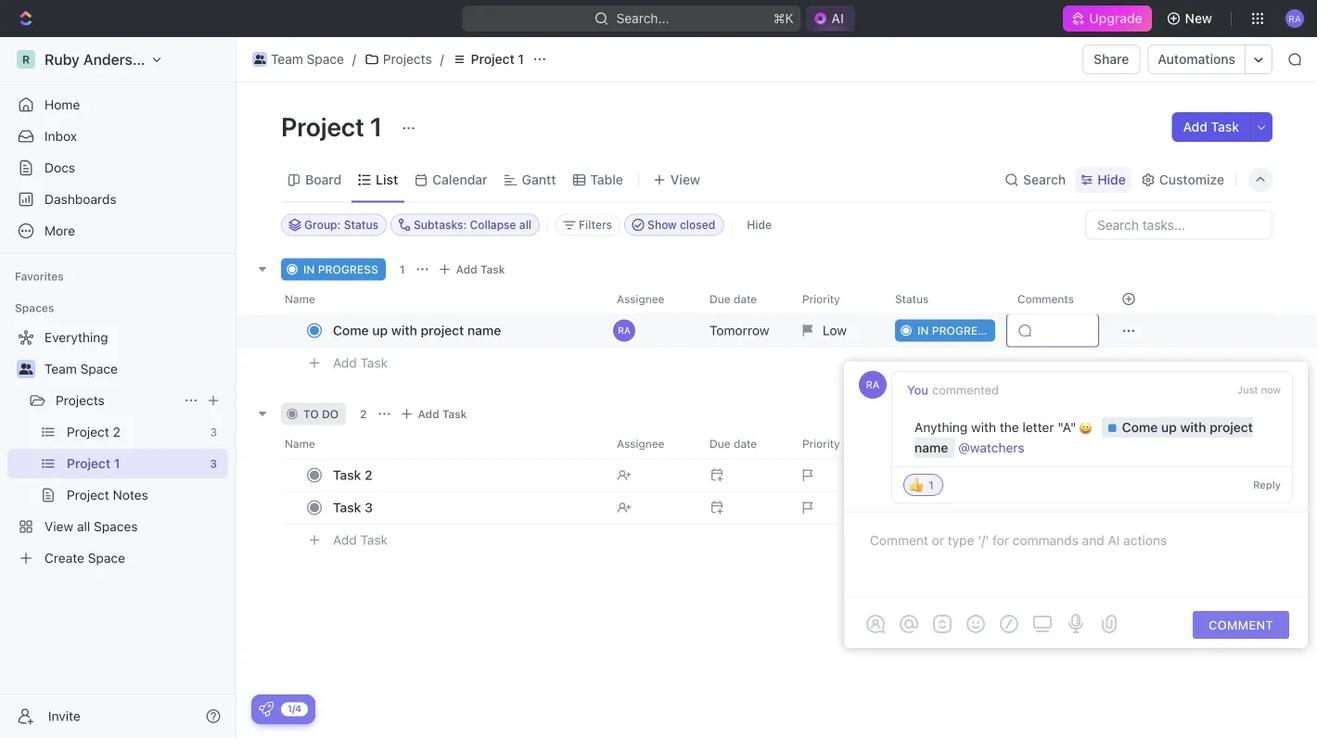 Task type: describe. For each thing, give the bounding box(es) containing it.
home link
[[7, 90, 228, 120]]

new button
[[1159, 4, 1224, 33]]

gantt
[[522, 172, 556, 187]]

comment button
[[1193, 611, 1289, 639]]

dashboards
[[45, 192, 117, 207]]

add task button up do
[[325, 352, 395, 374]]

0 vertical spatial projects
[[383, 51, 432, 67]]

task 3
[[333, 500, 373, 515]]

add up do
[[333, 355, 357, 371]]

Search tasks... text field
[[1086, 211, 1272, 239]]

ra
[[866, 379, 880, 391]]

with inside the ‎come up with project name
[[1180, 420, 1206, 435]]

0 horizontal spatial with
[[391, 323, 417, 338]]

onboarding checklist button image
[[259, 702, 274, 717]]

1 vertical spatial project
[[281, 111, 364, 141]]

1 horizontal spatial team space
[[271, 51, 344, 67]]

inbox link
[[7, 122, 228, 151]]

hide button
[[740, 214, 779, 236]]

tree inside sidebar navigation
[[7, 323, 228, 573]]

sidebar navigation
[[0, 37, 237, 738]]

task 3 link
[[328, 494, 602, 521]]

project 1 link
[[448, 48, 529, 71]]

to
[[303, 408, 319, 421]]

commented
[[932, 383, 999, 397]]

the
[[1000, 420, 1019, 435]]

add task button down calendar
[[434, 258, 512, 281]]

share button
[[1083, 45, 1140, 74]]

1 horizontal spatial space
[[307, 51, 344, 67]]

projects inside sidebar navigation
[[56, 393, 105, 408]]

invite
[[48, 709, 80, 724]]

hide inside button
[[747, 218, 772, 231]]

1/4
[[288, 704, 302, 714]]

onboarding checklist button element
[[259, 702, 274, 717]]

progress
[[318, 263, 378, 276]]

list
[[376, 172, 398, 187]]

1 horizontal spatial project 1
[[471, 51, 524, 67]]

board
[[305, 172, 342, 187]]

2 / from the left
[[440, 51, 444, 67]]

you
[[907, 383, 929, 397]]

anything with the letter "a" 😀
[[915, 420, 1092, 437]]

1 vertical spatial project 1
[[281, 111, 388, 141]]

project inside the ‎come up with project name
[[1210, 420, 1253, 435]]

list link
[[372, 167, 398, 193]]

add up customize in the right top of the page
[[1183, 119, 1208, 135]]

inbox
[[45, 128, 77, 144]]

automations button
[[1149, 45, 1245, 73]]

user group image
[[254, 55, 266, 64]]

1 horizontal spatial ‎come up with project name
[[915, 420, 1253, 455]]

0 vertical spatial project
[[471, 51, 515, 67]]

1 horizontal spatial team space link
[[248, 48, 349, 71]]

favorites button
[[7, 265, 71, 288]]

0 horizontal spatial ‎come
[[333, 323, 369, 338]]

2 inside ‎task 2 link
[[365, 468, 373, 483]]

you commented
[[907, 383, 999, 397]]

add task up ‎task 2 link
[[418, 408, 467, 421]]

‎come inside the ‎come up with project name
[[1122, 420, 1158, 435]]

upgrade
[[1089, 11, 1143, 26]]



Task type: locate. For each thing, give the bounding box(es) containing it.
1 vertical spatial space
[[80, 361, 118, 377]]

1 horizontal spatial /
[[440, 51, 444, 67]]

task
[[1211, 119, 1239, 135], [480, 263, 505, 276], [360, 355, 388, 371], [442, 408, 467, 421], [333, 500, 361, 515], [360, 533, 388, 548]]

0 horizontal spatial project 1
[[281, 111, 388, 141]]

0 horizontal spatial ‎come up with project name
[[333, 323, 501, 338]]

in progress
[[303, 263, 378, 276]]

0 vertical spatial hide
[[1098, 172, 1126, 187]]

1 vertical spatial projects link
[[56, 386, 176, 416]]

just
[[1238, 384, 1258, 396]]

tree
[[7, 323, 228, 573]]

1 vertical spatial name
[[915, 440, 948, 455]]

new
[[1185, 11, 1212, 26]]

add task
[[1183, 119, 1239, 135], [456, 263, 505, 276], [333, 355, 388, 371], [418, 408, 467, 421], [333, 533, 388, 548]]

board link
[[301, 167, 342, 193]]

1 horizontal spatial projects link
[[360, 48, 437, 71]]

spaces
[[15, 301, 54, 314]]

project
[[471, 51, 515, 67], [281, 111, 364, 141]]

1 horizontal spatial up
[[1161, 420, 1177, 435]]

space right user group image
[[80, 361, 118, 377]]

customize button
[[1135, 167, 1230, 193]]

‎task 2
[[333, 468, 373, 483]]

up right the 😀
[[1161, 420, 1177, 435]]

user group image
[[19, 364, 33, 375]]

0 vertical spatial team space link
[[248, 48, 349, 71]]

hide button
[[1075, 167, 1132, 193]]

share
[[1094, 51, 1129, 67]]

search
[[1023, 172, 1066, 187]]

hide
[[1098, 172, 1126, 187], [747, 218, 772, 231]]

1 vertical spatial projects
[[56, 393, 105, 408]]

0 horizontal spatial project
[[421, 323, 464, 338]]

0 vertical spatial space
[[307, 51, 344, 67]]

1 horizontal spatial name
[[915, 440, 948, 455]]

up
[[372, 323, 388, 338], [1161, 420, 1177, 435]]

add down task 3
[[333, 533, 357, 548]]

project
[[421, 323, 464, 338], [1210, 420, 1253, 435]]

0 vertical spatial up
[[372, 323, 388, 338]]

‎come right the 😀
[[1122, 420, 1158, 435]]

space right user group icon on the top left
[[307, 51, 344, 67]]

1 vertical spatial ‎come
[[1122, 420, 1158, 435]]

0 horizontal spatial projects
[[56, 393, 105, 408]]

team space
[[271, 51, 344, 67], [45, 361, 118, 377]]

0 horizontal spatial name
[[467, 323, 501, 338]]

team space right user group image
[[45, 361, 118, 377]]

0 horizontal spatial team space
[[45, 361, 118, 377]]

automations
[[1158, 51, 1236, 67]]

add down calendar link at the top left of the page
[[456, 263, 477, 276]]

2 right ‎task
[[365, 468, 373, 483]]

1 vertical spatial project
[[1210, 420, 1253, 435]]

home
[[45, 97, 80, 112]]

up inside the ‎come up with project name
[[1161, 420, 1177, 435]]

gantt link
[[518, 167, 556, 193]]

space
[[307, 51, 344, 67], [80, 361, 118, 377]]

favorites
[[15, 270, 64, 283]]

⌘k
[[773, 11, 793, 26]]

1 vertical spatial hide
[[747, 218, 772, 231]]

0 horizontal spatial team
[[45, 361, 77, 377]]

1 vertical spatial up
[[1161, 420, 1177, 435]]

anything
[[915, 420, 968, 435]]

table
[[590, 172, 623, 187]]

projects
[[383, 51, 432, 67], [56, 393, 105, 408]]

table link
[[587, 167, 623, 193]]

2
[[360, 408, 367, 421], [365, 468, 373, 483]]

"a"
[[1058, 420, 1076, 435]]

‎task
[[333, 468, 361, 483]]

1 horizontal spatial with
[[971, 420, 996, 435]]

‎come down the progress
[[333, 323, 369, 338]]

in
[[303, 263, 315, 276]]

add up ‎task 2 link
[[418, 408, 439, 421]]

add task button down task 3
[[325, 529, 395, 551]]

0 vertical spatial 2
[[360, 408, 367, 421]]

letter
[[1023, 420, 1054, 435]]

do
[[322, 408, 339, 421]]

projects link
[[360, 48, 437, 71], [56, 386, 176, 416]]

😀
[[1079, 422, 1092, 437]]

1 horizontal spatial ‎come up with project name link
[[915, 420, 1253, 455]]

3
[[365, 500, 373, 515]]

up down the progress
[[372, 323, 388, 338]]

add task button up ‎task 2 link
[[396, 403, 474, 425]]

1 horizontal spatial project
[[1210, 420, 1253, 435]]

reply
[[1253, 479, 1281, 491]]

‎come up with project name link
[[328, 317, 602, 344], [915, 420, 1253, 455]]

just now
[[1238, 384, 1281, 396]]

add task down task 3
[[333, 533, 388, 548]]

add task button
[[1172, 112, 1250, 142], [434, 258, 512, 281], [325, 352, 395, 374], [396, 403, 474, 425], [325, 529, 395, 551]]

1 horizontal spatial ‎come
[[1122, 420, 1158, 435]]

add
[[1183, 119, 1208, 135], [456, 263, 477, 276], [333, 355, 357, 371], [418, 408, 439, 421], [333, 533, 357, 548]]

0 vertical spatial team space
[[271, 51, 344, 67]]

1 vertical spatial 2
[[365, 468, 373, 483]]

customize
[[1159, 172, 1225, 187]]

with inside anything with the letter "a" 😀
[[971, 420, 996, 435]]

0 horizontal spatial /
[[352, 51, 356, 67]]

name inside the ‎come up with project name
[[915, 440, 948, 455]]

1 horizontal spatial team
[[271, 51, 303, 67]]

0 horizontal spatial projects link
[[56, 386, 176, 416]]

0 vertical spatial project
[[421, 323, 464, 338]]

1 horizontal spatial hide
[[1098, 172, 1126, 187]]

2 horizontal spatial with
[[1180, 420, 1206, 435]]

0 horizontal spatial project
[[281, 111, 364, 141]]

calendar link
[[429, 167, 488, 193]]

1
[[518, 51, 524, 67], [370, 111, 382, 141], [400, 263, 405, 276], [929, 478, 934, 491]]

team space inside sidebar navigation
[[45, 361, 118, 377]]

0 horizontal spatial hide
[[747, 218, 772, 231]]

0 vertical spatial ‎come up with project name
[[333, 323, 501, 338]]

1 vertical spatial team
[[45, 361, 77, 377]]

space inside sidebar navigation
[[80, 361, 118, 377]]

1 horizontal spatial project
[[471, 51, 515, 67]]

search...
[[616, 11, 669, 26]]

‎come up with project name
[[333, 323, 501, 338], [915, 420, 1253, 455]]

2 right do
[[360, 408, 367, 421]]

1 horizontal spatial projects
[[383, 51, 432, 67]]

1 vertical spatial team space link
[[45, 354, 224, 384]]

calendar
[[432, 172, 488, 187]]

project 1
[[471, 51, 524, 67], [281, 111, 388, 141]]

tree containing team space
[[7, 323, 228, 573]]

1 / from the left
[[352, 51, 356, 67]]

team inside sidebar navigation
[[45, 361, 77, 377]]

0 horizontal spatial space
[[80, 361, 118, 377]]

1 vertical spatial ‎come up with project name link
[[915, 420, 1253, 455]]

upgrade link
[[1063, 6, 1152, 32]]

/
[[352, 51, 356, 67], [440, 51, 444, 67]]

add task down calendar
[[456, 263, 505, 276]]

0 horizontal spatial ‎come up with project name link
[[328, 317, 602, 344]]

team
[[271, 51, 303, 67], [45, 361, 77, 377]]

0 vertical spatial ‎come
[[333, 323, 369, 338]]

to do
[[303, 408, 339, 421]]

add task up do
[[333, 355, 388, 371]]

comment
[[1209, 618, 1274, 632]]

team right user group image
[[45, 361, 77, 377]]

hide inside dropdown button
[[1098, 172, 1126, 187]]

docs link
[[7, 153, 228, 183]]

0 vertical spatial name
[[467, 323, 501, 338]]

0 horizontal spatial team space link
[[45, 354, 224, 384]]

with
[[391, 323, 417, 338], [971, 420, 996, 435], [1180, 420, 1206, 435]]

now
[[1261, 384, 1281, 396]]

1 vertical spatial ‎come up with project name
[[915, 420, 1253, 455]]

add task up customize in the right top of the page
[[1183, 119, 1239, 135]]

dashboards link
[[7, 185, 228, 214]]

team space link
[[248, 48, 349, 71], [45, 354, 224, 384]]

1 vertical spatial team space
[[45, 361, 118, 377]]

docs
[[45, 160, 75, 175]]

team right user group icon on the top left
[[271, 51, 303, 67]]

team space right user group icon on the top left
[[271, 51, 344, 67]]

search button
[[999, 167, 1072, 193]]

0 vertical spatial team
[[271, 51, 303, 67]]

0 vertical spatial ‎come up with project name link
[[328, 317, 602, 344]]

‎task 2 link
[[328, 462, 602, 489]]

0 vertical spatial project 1
[[471, 51, 524, 67]]

0 vertical spatial projects link
[[360, 48, 437, 71]]

name
[[467, 323, 501, 338], [915, 440, 948, 455]]

‎come
[[333, 323, 369, 338], [1122, 420, 1158, 435]]

0 horizontal spatial up
[[372, 323, 388, 338]]

add task button up customize in the right top of the page
[[1172, 112, 1250, 142]]



Task type: vqa. For each thing, say whether or not it's contained in the screenshot.
The Space
yes



